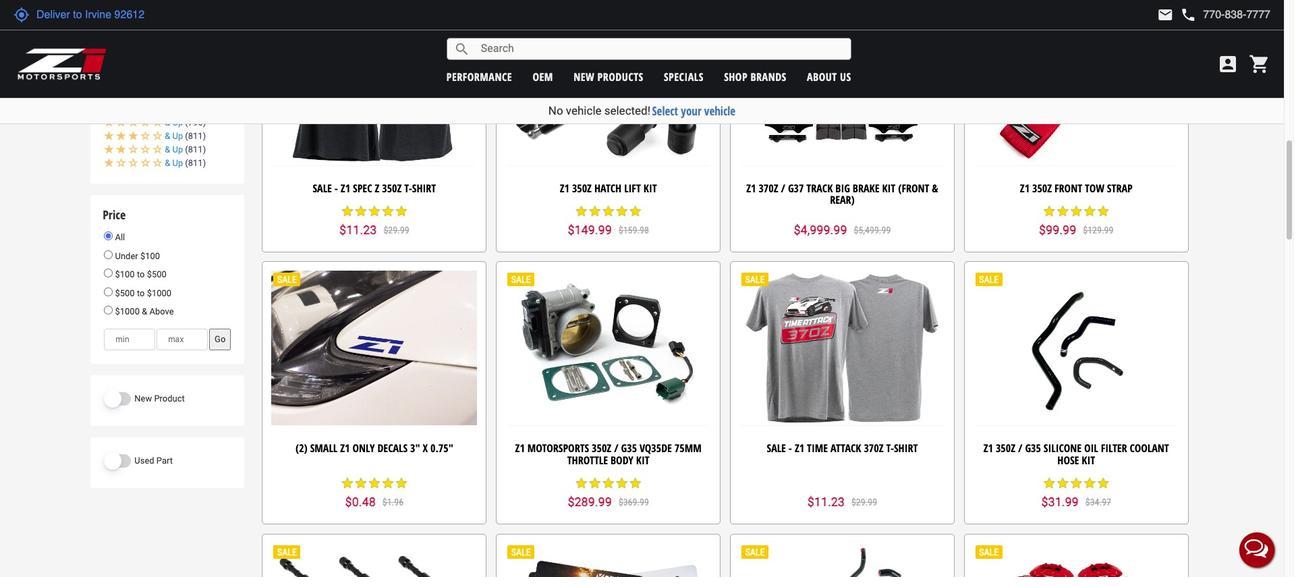 Task type: vqa. For each thing, say whether or not it's contained in the screenshot.


Task type: describe. For each thing, give the bounding box(es) containing it.
z1 350z / g35 silicone oil filter coolant hose kit
[[984, 441, 1170, 468]]

/ inside z1 motorsports 350z / g35 vq35de 75mm throttle body kit
[[614, 441, 619, 456]]

mail
[[1158, 7, 1174, 23]]

new
[[574, 69, 595, 84]]

z1 for z1 350z hatch lift kit
[[560, 181, 570, 196]]

shirt for sale - z1 spec z 350z t-shirt
[[412, 181, 436, 196]]

1 vertical spatial $11.23
[[808, 495, 845, 509]]

z1 motorsports logo image
[[17, 47, 108, 81]]

to for $500
[[137, 288, 145, 298]]

2 up from the top
[[172, 131, 183, 141]]

shop
[[724, 69, 748, 84]]

& up 795
[[165, 118, 203, 128]]

search
[[454, 41, 470, 57]]

selected!
[[605, 104, 651, 117]]

1 horizontal spatial $100
[[140, 251, 160, 261]]

3"
[[410, 441, 420, 456]]

my_location
[[13, 7, 30, 23]]

sale - z1 time attack 370z t-shirt
[[767, 441, 918, 456]]

new
[[134, 393, 152, 403]]

used
[[134, 455, 154, 466]]

min number field
[[104, 329, 155, 350]]

(2) small z1 only decals 3" x 0.75"
[[296, 441, 453, 456]]

$29.99 inside $11.23 $29.99
[[852, 497, 878, 508]]

star star star star star $149.99 $159.98
[[568, 204, 649, 237]]

(2)
[[296, 441, 308, 456]]

shop brands link
[[724, 69, 787, 84]]

mail link
[[1158, 7, 1174, 23]]

only
[[353, 441, 375, 456]]

oem
[[533, 69, 553, 84]]

all
[[113, 232, 125, 242]]

$99.99
[[1039, 223, 1077, 237]]

filter
[[1101, 441, 1128, 456]]

motorsports
[[528, 441, 589, 456]]

& inside z1 370z / g37 track big brake kit (front & rear)
[[932, 181, 939, 196]]

time
[[807, 441, 828, 456]]

z1 off-road
[[119, 3, 166, 13]]

350z right z
[[382, 181, 402, 196]]

ratings
[[103, 94, 138, 110]]

(front
[[898, 181, 930, 196]]

795
[[188, 118, 203, 128]]

oem link
[[533, 69, 553, 84]]

1 up from the top
[[172, 118, 183, 128]]

brake
[[853, 181, 880, 196]]

performance link
[[447, 69, 512, 84]]

hatch
[[595, 181, 622, 196]]

account_box
[[1218, 53, 1239, 75]]

z1 370z / g37 track big brake kit (front & rear)
[[747, 181, 939, 207]]

mail phone
[[1158, 7, 1197, 23]]

new product
[[134, 393, 185, 403]]

oil
[[1085, 441, 1099, 456]]

lift
[[624, 181, 641, 196]]

rear)
[[830, 193, 855, 207]]

z1 for z1 motorsports 350z / g35 vq35de 75mm throttle body kit
[[515, 441, 525, 456]]

0.75"
[[431, 441, 453, 456]]

no vehicle selected! select your vehicle
[[549, 103, 736, 119]]

- for time
[[789, 441, 792, 456]]

x
[[423, 441, 428, 456]]

1 vertical spatial $500
[[115, 288, 135, 298]]

350z for z1 350z front tow strap
[[1033, 181, 1052, 196]]

new products link
[[574, 69, 644, 84]]

75mm
[[675, 441, 702, 456]]

used part
[[134, 455, 173, 466]]

decals
[[378, 441, 408, 456]]

2 811 from the top
[[188, 145, 203, 155]]

$369.99
[[619, 497, 649, 508]]

star star star star star $11.23 $29.99
[[340, 204, 409, 237]]

hose
[[1058, 453, 1079, 468]]

$129.99
[[1084, 225, 1114, 236]]

above
[[149, 307, 174, 317]]

z1 motorsports 350z / g35 vq35de 75mm throttle body kit
[[515, 441, 702, 468]]

rays
[[119, 21, 138, 31]]

vehicle inside no vehicle selected! select your vehicle
[[566, 104, 602, 117]]

370z inside z1 370z / g37 track big brake kit (front & rear)
[[759, 181, 779, 196]]

us
[[840, 69, 852, 84]]

g37
[[788, 181, 804, 196]]

shirt for sale - z1 time attack 370z t-shirt
[[894, 441, 918, 456]]

z1 350z hatch lift kit
[[560, 181, 657, 196]]

kit right lift
[[644, 181, 657, 196]]

strap
[[1108, 181, 1133, 196]]

$31.99
[[1042, 495, 1079, 509]]

sale for sale - z1 time attack 370z t-shirt
[[767, 441, 786, 456]]

performance
[[447, 69, 512, 84]]

small
[[310, 441, 338, 456]]

4 up from the top
[[172, 158, 183, 168]]

t- for 370z
[[887, 441, 894, 456]]

0 vertical spatial $500
[[147, 269, 167, 279]]

$4,999.99 $5,499.99
[[794, 223, 891, 237]]

no
[[549, 104, 563, 117]]

coolant
[[1130, 441, 1170, 456]]

$0.48
[[345, 495, 376, 509]]

attack
[[831, 441, 862, 456]]

shop brands
[[724, 69, 787, 84]]



Task type: locate. For each thing, give the bounding box(es) containing it.
None radio
[[104, 231, 113, 240]]

0 vertical spatial to
[[137, 269, 145, 279]]

account_box link
[[1214, 53, 1243, 75]]

1 to from the top
[[137, 269, 145, 279]]

tow
[[1085, 181, 1105, 196]]

z1
[[119, 3, 129, 13], [341, 181, 350, 196], [560, 181, 570, 196], [747, 181, 756, 196], [1020, 181, 1030, 196], [340, 441, 350, 456], [515, 441, 525, 456], [795, 441, 805, 456], [984, 441, 994, 456]]

$1000 & above
[[113, 307, 174, 317]]

shirt right attack
[[894, 441, 918, 456]]

2 & up 811 from the top
[[165, 145, 203, 155]]

star star star star star $31.99 $34.97
[[1042, 476, 1112, 509]]

370z
[[759, 181, 779, 196], [864, 441, 884, 456]]

$159.98
[[619, 225, 649, 236]]

1 horizontal spatial 370z
[[864, 441, 884, 456]]

3 & up 811 from the top
[[165, 158, 203, 168]]

1 vertical spatial $29.99
[[852, 497, 878, 508]]

z1 inside z1 motorsports 350z / g35 vq35de 75mm throttle body kit
[[515, 441, 525, 456]]

phone link
[[1181, 7, 1271, 23]]

2 horizontal spatial /
[[1019, 441, 1023, 456]]

phone
[[1181, 7, 1197, 23]]

sale for sale - z1 spec z 350z t-shirt
[[313, 181, 332, 196]]

$11.23 down the spec
[[340, 223, 377, 237]]

370z right attack
[[864, 441, 884, 456]]

go
[[215, 334, 226, 344]]

$11.23 inside star star star star star $11.23 $29.99
[[340, 223, 377, 237]]

$29.99
[[384, 225, 409, 236], [852, 497, 878, 508]]

0 horizontal spatial /
[[614, 441, 619, 456]]

star star star star star $0.48 $1.96
[[341, 476, 408, 509]]

0 horizontal spatial $1000
[[115, 307, 140, 317]]

kit right brake
[[882, 181, 896, 196]]

brands
[[751, 69, 787, 84]]

0 vertical spatial 811
[[188, 131, 203, 141]]

$11.23
[[340, 223, 377, 237], [808, 495, 845, 509]]

1 vertical spatial to
[[137, 288, 145, 298]]

off-
[[131, 3, 146, 13]]

350z left "silicone"
[[996, 441, 1016, 456]]

0 horizontal spatial shirt
[[412, 181, 436, 196]]

1 horizontal spatial -
[[789, 441, 792, 456]]

specials link
[[664, 69, 704, 84]]

1 horizontal spatial $500
[[147, 269, 167, 279]]

0 vertical spatial $100
[[140, 251, 160, 261]]

/ inside z1 370z / g37 track big brake kit (front & rear)
[[781, 181, 786, 196]]

g35 left "silicone"
[[1026, 441, 1041, 456]]

1 horizontal spatial /
[[781, 181, 786, 196]]

- left the spec
[[335, 181, 338, 196]]

body
[[611, 453, 634, 468]]

sale - z1 spec z 350z t-shirt
[[313, 181, 436, 196]]

1 g35 from the left
[[621, 441, 637, 456]]

$4,999.99
[[794, 223, 847, 237]]

track
[[807, 181, 833, 196]]

t-
[[405, 181, 412, 196], [887, 441, 894, 456]]

$29.99 down sale - z1 spec z 350z t-shirt
[[384, 225, 409, 236]]

None radio
[[104, 250, 113, 259], [104, 269, 113, 277], [104, 287, 113, 296], [104, 306, 113, 315], [104, 250, 113, 259], [104, 269, 113, 277], [104, 287, 113, 296], [104, 306, 113, 315]]

shopping_cart link
[[1246, 53, 1271, 75]]

1 horizontal spatial shirt
[[894, 441, 918, 456]]

1 811 from the top
[[188, 131, 203, 141]]

shopping_cart
[[1249, 53, 1271, 75]]

throttle
[[567, 453, 608, 468]]

vehicle right no
[[566, 104, 602, 117]]

z1 350z front tow strap
[[1020, 181, 1133, 196]]

z1 for z1 370z / g37 track big brake kit (front & rear)
[[747, 181, 756, 196]]

0 horizontal spatial sale
[[313, 181, 332, 196]]

z
[[375, 181, 380, 196]]

kit right hose
[[1082, 453, 1096, 468]]

t- right attack
[[887, 441, 894, 456]]

1 horizontal spatial $11.23
[[808, 495, 845, 509]]

350z left hatch
[[572, 181, 592, 196]]

part
[[156, 455, 173, 466]]

$149.99
[[568, 223, 612, 237]]

20
[[147, 21, 156, 30]]

1 vertical spatial 370z
[[864, 441, 884, 456]]

$1000 up above
[[147, 288, 172, 298]]

0 horizontal spatial $29.99
[[384, 225, 409, 236]]

about us link
[[807, 69, 852, 84]]

2 g35 from the left
[[1026, 441, 1041, 456]]

$500 down $100 to $500 in the top of the page
[[115, 288, 135, 298]]

350z right motorsports
[[592, 441, 612, 456]]

350z for z1 350z hatch lift kit
[[572, 181, 592, 196]]

3 811 from the top
[[188, 158, 203, 168]]

350z left front
[[1033, 181, 1052, 196]]

0 vertical spatial t-
[[405, 181, 412, 196]]

/ right throttle
[[614, 441, 619, 456]]

z1 for z1 off-road
[[119, 3, 129, 13]]

to for $100
[[137, 269, 145, 279]]

to
[[137, 269, 145, 279], [137, 288, 145, 298]]

z1 for z1 350z front tow strap
[[1020, 181, 1030, 196]]

about
[[807, 69, 837, 84]]

$1.96
[[383, 497, 404, 508]]

/ left g37
[[781, 181, 786, 196]]

&
[[165, 118, 170, 128], [165, 131, 170, 141], [165, 145, 170, 155], [165, 158, 170, 168], [932, 181, 939, 196], [142, 307, 147, 317]]

vehicle right your
[[705, 103, 736, 119]]

$500 up $500 to $1000
[[147, 269, 167, 279]]

t- for 350z
[[405, 181, 412, 196]]

z1 for z1 350z / g35 silicone oil filter coolant hose kit
[[984, 441, 994, 456]]

t- right z
[[405, 181, 412, 196]]

to down $100 to $500 in the top of the page
[[137, 288, 145, 298]]

$11.23 $29.99
[[808, 495, 878, 509]]

select
[[652, 103, 678, 119]]

select your vehicle link
[[652, 103, 736, 119]]

/ inside z1 350z / g35 silicone oil filter coolant hose kit
[[1019, 441, 1023, 456]]

under
[[115, 251, 138, 261]]

shirt right z
[[412, 181, 436, 196]]

0 horizontal spatial $100
[[115, 269, 135, 279]]

/
[[781, 181, 786, 196], [614, 441, 619, 456], [1019, 441, 1023, 456]]

0 horizontal spatial $500
[[115, 288, 135, 298]]

sale left time
[[767, 441, 786, 456]]

0 horizontal spatial -
[[335, 181, 338, 196]]

1 vertical spatial -
[[789, 441, 792, 456]]

1 vertical spatial sale
[[767, 441, 786, 456]]

350z inside z1 motorsports 350z / g35 vq35de 75mm throttle body kit
[[592, 441, 612, 456]]

kit
[[644, 181, 657, 196], [882, 181, 896, 196], [636, 453, 650, 468], [1082, 453, 1096, 468]]

product
[[154, 393, 185, 403]]

/ left "silicone"
[[1019, 441, 1023, 456]]

3 up from the top
[[172, 145, 183, 155]]

1 horizontal spatial vehicle
[[705, 103, 736, 119]]

/ for z1 350z / g35 silicone oil filter coolant hose kit
[[1019, 441, 1023, 456]]

g35 left vq35de
[[621, 441, 637, 456]]

1 horizontal spatial sale
[[767, 441, 786, 456]]

0 vertical spatial $11.23
[[340, 223, 377, 237]]

0 vertical spatial shirt
[[412, 181, 436, 196]]

0 vertical spatial -
[[335, 181, 338, 196]]

None checkbox
[[104, 4, 116, 16], [104, 22, 116, 33], [104, 4, 116, 16], [104, 22, 116, 33]]

$500 to $1000
[[113, 288, 172, 298]]

$100 up $100 to $500 in the top of the page
[[140, 251, 160, 261]]

0 horizontal spatial 370z
[[759, 181, 779, 196]]

0 vertical spatial 370z
[[759, 181, 779, 196]]

1 horizontal spatial $29.99
[[852, 497, 878, 508]]

max number field
[[157, 329, 208, 350]]

vq35de
[[640, 441, 672, 456]]

z1 inside z1 350z / g35 silicone oil filter coolant hose kit
[[984, 441, 994, 456]]

350z inside z1 350z / g35 silicone oil filter coolant hose kit
[[996, 441, 1016, 456]]

1 vertical spatial t-
[[887, 441, 894, 456]]

2 vertical spatial & up 811
[[165, 158, 203, 168]]

1 & up 811 from the top
[[165, 131, 203, 141]]

0 horizontal spatial vehicle
[[566, 104, 602, 117]]

350z for z1 350z / g35 silicone oil filter coolant hose kit
[[996, 441, 1016, 456]]

your
[[681, 103, 702, 119]]

star star star star star $99.99 $129.99
[[1039, 204, 1114, 237]]

/ for z1 370z / g37 track big brake kit (front & rear)
[[781, 181, 786, 196]]

go button
[[209, 329, 231, 350]]

$5,499.99
[[854, 225, 891, 236]]

kit inside z1 370z / g37 track big brake kit (front & rear)
[[882, 181, 896, 196]]

z1 inside z1 370z / g37 track big brake kit (front & rear)
[[747, 181, 756, 196]]

0 vertical spatial & up 811
[[165, 131, 203, 141]]

2 to from the top
[[137, 288, 145, 298]]

g35 inside z1 motorsports 350z / g35 vq35de 75mm throttle body kit
[[621, 441, 637, 456]]

350z
[[382, 181, 402, 196], [572, 181, 592, 196], [1033, 181, 1052, 196], [592, 441, 612, 456], [996, 441, 1016, 456]]

0 vertical spatial $29.99
[[384, 225, 409, 236]]

1 vertical spatial $100
[[115, 269, 135, 279]]

$11.23 down time
[[808, 495, 845, 509]]

sale
[[313, 181, 332, 196], [767, 441, 786, 456]]

1 vertical spatial 811
[[188, 145, 203, 155]]

to up $500 to $1000
[[137, 269, 145, 279]]

$29.99 down attack
[[852, 497, 878, 508]]

1 vertical spatial shirt
[[894, 441, 918, 456]]

1 vertical spatial $1000
[[115, 307, 140, 317]]

$100 to $500
[[113, 269, 167, 279]]

$1000
[[147, 288, 172, 298], [115, 307, 140, 317]]

products
[[598, 69, 644, 84]]

1 horizontal spatial $1000
[[147, 288, 172, 298]]

spec
[[353, 181, 372, 196]]

- left time
[[789, 441, 792, 456]]

0 vertical spatial sale
[[313, 181, 332, 196]]

under  $100
[[113, 251, 160, 261]]

kit inside z1 350z / g35 silicone oil filter coolant hose kit
[[1082, 453, 1096, 468]]

g35 inside z1 350z / g35 silicone oil filter coolant hose kit
[[1026, 441, 1041, 456]]

2 vertical spatial 811
[[188, 158, 203, 168]]

0 horizontal spatial g35
[[621, 441, 637, 456]]

$289.99
[[568, 495, 612, 509]]

1 horizontal spatial g35
[[1026, 441, 1041, 456]]

$34.97
[[1086, 497, 1112, 508]]

0 vertical spatial $1000
[[147, 288, 172, 298]]

kit inside z1 motorsports 350z / g35 vq35de 75mm throttle body kit
[[636, 453, 650, 468]]

$100 down under
[[115, 269, 135, 279]]

star
[[341, 204, 354, 218], [354, 204, 368, 218], [368, 204, 381, 218], [381, 204, 395, 218], [395, 204, 408, 218], [575, 204, 588, 218], [588, 204, 602, 218], [602, 204, 615, 218], [615, 204, 629, 218], [629, 204, 642, 218], [1043, 204, 1056, 218], [1056, 204, 1070, 218], [1070, 204, 1083, 218], [1083, 204, 1097, 218], [1097, 204, 1110, 218], [341, 476, 354, 490], [354, 476, 368, 490], [368, 476, 381, 490], [381, 476, 395, 490], [395, 476, 408, 490], [575, 476, 588, 490], [588, 476, 602, 490], [602, 476, 615, 490], [615, 476, 629, 490], [629, 476, 642, 490], [1043, 476, 1056, 490], [1056, 476, 1070, 490], [1070, 476, 1083, 490], [1083, 476, 1097, 490], [1097, 476, 1110, 490]]

front
[[1055, 181, 1083, 196]]

sale left the spec
[[313, 181, 332, 196]]

- for spec
[[335, 181, 338, 196]]

370z left g37
[[759, 181, 779, 196]]

vehicle
[[705, 103, 736, 119], [566, 104, 602, 117]]

$1000 down $500 to $1000
[[115, 307, 140, 317]]

kit right body
[[636, 453, 650, 468]]

1 horizontal spatial t-
[[887, 441, 894, 456]]

0 horizontal spatial t-
[[405, 181, 412, 196]]

0 horizontal spatial $11.23
[[340, 223, 377, 237]]

about us
[[807, 69, 852, 84]]

$29.99 inside star star star star star $11.23 $29.99
[[384, 225, 409, 236]]

1 vertical spatial & up 811
[[165, 145, 203, 155]]

Search search field
[[470, 39, 851, 59]]

silicone
[[1044, 441, 1082, 456]]



